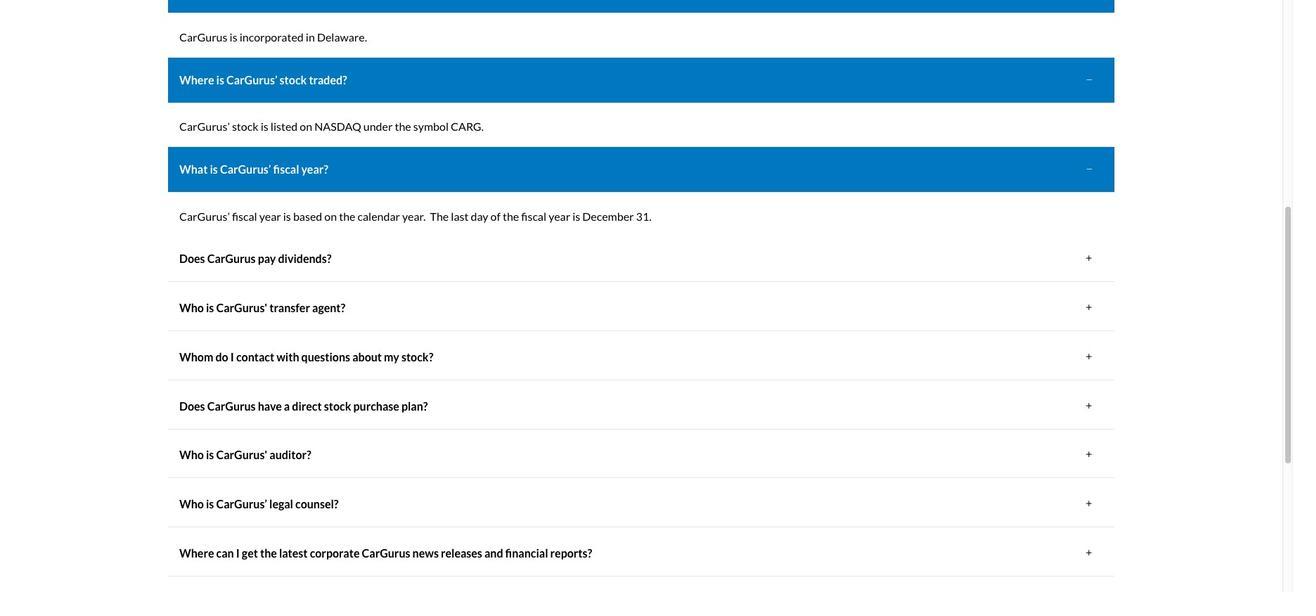 Task type: locate. For each thing, give the bounding box(es) containing it.
whom do i contact with questions about my stock? tab
[[168, 335, 1115, 380]]

cargurus' left the transfer
[[216, 301, 267, 314]]

in
[[306, 30, 315, 44]]

tab down where can i get the latest corporate cargurus news releases and financial reports? tab
[[168, 580, 1115, 592]]

0 vertical spatial where
[[179, 73, 214, 86]]

based
[[293, 209, 322, 223]]

is left incorporated
[[230, 30, 237, 44]]

year left december
[[549, 209, 570, 223]]

last
[[451, 209, 469, 223]]

1 vertical spatial where
[[179, 547, 214, 560]]

dividends?
[[278, 252, 332, 265]]

cargurus' inside tab
[[216, 301, 267, 314]]

1 vertical spatial who
[[179, 448, 204, 462]]

0 horizontal spatial i
[[231, 350, 234, 364]]

cargurus' left 'auditor?'
[[216, 448, 267, 462]]

1 horizontal spatial stock
[[280, 73, 307, 86]]

0 vertical spatial who
[[179, 301, 204, 314]]

the left calendar
[[339, 209, 355, 223]]

who is cargurus' auditor?
[[179, 448, 311, 462]]

does cargurus have a direct stock purchase plan?
[[179, 399, 428, 413]]

is down cargurus is incorporated in delaware.
[[216, 73, 224, 86]]

incorporated
[[240, 30, 304, 44]]

i left get
[[236, 547, 240, 560]]

fiscal left year?
[[273, 162, 299, 176]]

stock inside tab
[[280, 73, 307, 86]]

i inside where can i get the latest corporate cargurus news releases and financial reports? tab
[[236, 547, 240, 560]]

1 horizontal spatial fiscal
[[273, 162, 299, 176]]

stock
[[280, 73, 307, 86], [232, 120, 259, 133], [324, 399, 351, 413]]

news
[[413, 547, 439, 560]]

does for does cargurus pay dividends?
[[179, 252, 205, 265]]

does
[[179, 252, 205, 265], [179, 399, 205, 413]]

on
[[300, 120, 312, 133], [324, 209, 337, 223]]

what
[[179, 162, 208, 176]]

year
[[259, 209, 281, 223], [549, 209, 570, 223]]

0 vertical spatial i
[[231, 350, 234, 364]]

fiscal right "of"
[[521, 209, 547, 223]]

cargurus' for where
[[226, 73, 277, 86]]

who inside tab
[[179, 497, 204, 511]]

cargurus' down incorporated
[[226, 73, 277, 86]]

3 who from the top
[[179, 497, 204, 511]]

1 vertical spatial does
[[179, 399, 205, 413]]

is for who is cargurus' auditor?
[[206, 448, 214, 462]]

the right get
[[260, 547, 277, 560]]

plan?
[[402, 399, 428, 413]]

i right do on the left bottom
[[231, 350, 234, 364]]

1 vertical spatial i
[[236, 547, 240, 560]]

is right what
[[210, 162, 218, 176]]

2 vertical spatial who
[[179, 497, 204, 511]]

i
[[231, 350, 234, 364], [236, 547, 240, 560]]

cargurus'
[[226, 73, 277, 86], [179, 120, 230, 133], [220, 162, 271, 176], [179, 209, 230, 223], [216, 497, 267, 511]]

0 vertical spatial does
[[179, 252, 205, 265]]

is for what is cargurus' fiscal year?
[[210, 162, 218, 176]]

who inside tab
[[179, 301, 204, 314]]

cargurus' for what
[[220, 162, 271, 176]]

2 tab from the top
[[168, 580, 1115, 592]]

year?
[[301, 162, 328, 176]]

what is cargurus' fiscal year? tab
[[168, 147, 1115, 193]]

on right listed
[[300, 120, 312, 133]]

0 vertical spatial on
[[300, 120, 312, 133]]

cargurus
[[179, 30, 227, 44], [207, 252, 256, 265], [207, 399, 256, 413], [362, 547, 410, 560]]

1 does from the top
[[179, 252, 205, 265]]

cargurus' fiscal year is based on the calendar year.  the last day of the fiscal year is december 31.
[[179, 209, 654, 223]]

is up whom
[[206, 301, 214, 314]]

who inside "tab"
[[179, 448, 204, 462]]

year left based
[[259, 209, 281, 223]]

where
[[179, 73, 214, 86], [179, 547, 214, 560]]

1 horizontal spatial i
[[236, 547, 240, 560]]

cargurus' for transfer
[[216, 301, 267, 314]]

2 does from the top
[[179, 399, 205, 413]]

year.
[[402, 209, 426, 223]]

0 horizontal spatial stock
[[232, 120, 259, 133]]

who is cargurus' transfer agent? tab
[[168, 286, 1115, 331]]

is up who is cargurus' legal counsel?
[[206, 448, 214, 462]]

0 vertical spatial cargurus'
[[216, 301, 267, 314]]

cargurus' for who
[[216, 497, 267, 511]]

1 where from the top
[[179, 73, 214, 86]]

is inside tab panel
[[230, 30, 237, 44]]

stock inside tab panel
[[232, 120, 259, 133]]

is
[[230, 30, 237, 44], [216, 73, 224, 86], [261, 120, 268, 133], [210, 162, 218, 176], [283, 209, 291, 223], [573, 209, 580, 223], [206, 301, 214, 314], [206, 448, 214, 462], [206, 497, 214, 511]]

fiscal
[[273, 162, 299, 176], [232, 209, 257, 223], [521, 209, 547, 223]]

does cargurus pay dividends? tab
[[168, 237, 1115, 282]]

where is cargurus' stock traded? tab
[[168, 57, 1115, 103]]

stock?
[[402, 350, 434, 364]]

the right "of"
[[503, 209, 519, 223]]

cargurus left incorporated
[[179, 30, 227, 44]]

is for cargurus is incorporated in delaware.
[[230, 30, 237, 44]]

latest
[[279, 547, 308, 560]]

do
[[216, 350, 228, 364]]

tab
[[168, 0, 1115, 13], [168, 580, 1115, 592]]

1 vertical spatial tab
[[168, 580, 1115, 592]]

is for who is cargurus' transfer agent?
[[206, 301, 214, 314]]

0 horizontal spatial year
[[259, 209, 281, 223]]

i inside the whom do i contact with questions about my stock? tab
[[231, 350, 234, 364]]

1 vertical spatial stock
[[232, 120, 259, 133]]

2 horizontal spatial stock
[[324, 399, 351, 413]]

cargurus' inside tab
[[220, 162, 271, 176]]

1 horizontal spatial on
[[324, 209, 337, 223]]

the right under
[[395, 120, 411, 133]]

0 horizontal spatial on
[[300, 120, 312, 133]]

1 vertical spatial cargurus'
[[216, 448, 267, 462]]

listed
[[271, 120, 298, 133]]

who is cargurus' legal counsel?
[[179, 497, 339, 511]]

1 cargurus' from the top
[[216, 301, 267, 314]]

direct
[[292, 399, 322, 413]]

i for do
[[231, 350, 234, 364]]

is inside "tab"
[[206, 448, 214, 462]]

where can i get the latest corporate cargurus news releases and financial reports?
[[179, 547, 592, 560]]

who
[[179, 301, 204, 314], [179, 448, 204, 462], [179, 497, 204, 511]]

1 vertical spatial on
[[324, 209, 337, 223]]

stock left listed
[[232, 120, 259, 133]]

cargurus inside tab panel
[[179, 30, 227, 44]]

1 horizontal spatial year
[[549, 209, 570, 223]]

on right based
[[324, 209, 337, 223]]

is down who is cargurus' auditor?
[[206, 497, 214, 511]]

cargurus is incorporated in delaware.
[[179, 30, 367, 44]]

2 vertical spatial stock
[[324, 399, 351, 413]]

cargurus' stock is listed on nasdaq under the symbol carg.
[[179, 120, 484, 133]]

fiscal up does cargurus pay dividends?
[[232, 209, 257, 223]]

who for who is cargurus' transfer agent?
[[179, 301, 204, 314]]

pay
[[258, 252, 276, 265]]

is for who is cargurus' legal counsel?
[[206, 497, 214, 511]]

stock right direct
[[324, 399, 351, 413]]

stock left 'traded?'
[[280, 73, 307, 86]]

2 cargurus' from the top
[[216, 448, 267, 462]]

get
[[242, 547, 258, 560]]

cargurus' left legal on the bottom left of page
[[216, 497, 267, 511]]

reports?
[[550, 547, 592, 560]]

cargurus left have
[[207, 399, 256, 413]]

who is cargurus' auditor? tab
[[168, 433, 1115, 479]]

the
[[395, 120, 411, 133], [339, 209, 355, 223], [503, 209, 519, 223], [260, 547, 277, 560]]

tab up where is cargurus incorporated? tab panel
[[168, 0, 1115, 13]]

0 vertical spatial tab
[[168, 0, 1115, 13]]

cargurus' inside "tab"
[[216, 448, 267, 462]]

2 where from the top
[[179, 547, 214, 560]]

whom
[[179, 350, 213, 364]]

cargurus' right what
[[220, 162, 271, 176]]

contact
[[236, 350, 274, 364]]

where inside tab
[[179, 547, 214, 560]]

2 who from the top
[[179, 448, 204, 462]]

0 vertical spatial stock
[[280, 73, 307, 86]]

about
[[352, 350, 382, 364]]

1 year from the left
[[259, 209, 281, 223]]

what is cargurus' fiscal year?
[[179, 162, 328, 176]]

december
[[583, 209, 634, 223]]

1 who from the top
[[179, 301, 204, 314]]

where inside tab
[[179, 73, 214, 86]]

cargurus'
[[216, 301, 267, 314], [216, 448, 267, 462]]



Task type: vqa. For each thing, say whether or not it's contained in the screenshot.
The within Tab
yes



Task type: describe. For each thing, give the bounding box(es) containing it.
where is cargurus incorporated? tab panel
[[168, 17, 1115, 57]]

have
[[258, 399, 282, 413]]

day
[[471, 209, 488, 223]]

i for can
[[236, 547, 240, 560]]

what is cargurus' fiscal year? tab panel
[[168, 196, 1115, 237]]

financial
[[505, 547, 548, 560]]

nasdaq
[[315, 120, 361, 133]]

0 horizontal spatial fiscal
[[232, 209, 257, 223]]

traded?
[[309, 73, 347, 86]]

purchase
[[353, 399, 399, 413]]

can
[[216, 547, 234, 560]]

2 horizontal spatial fiscal
[[521, 209, 547, 223]]

stock inside tab
[[324, 399, 351, 413]]

does cargurus have a direct stock purchase plan? tab
[[168, 384, 1115, 429]]

transfer
[[270, 301, 310, 314]]

where can i get the latest corporate cargurus news releases and financial reports? tab
[[168, 531, 1115, 577]]

the inside where is cargurus' stock traded? tab panel
[[395, 120, 411, 133]]

where is cargurus' stock traded?
[[179, 73, 347, 86]]

cargurus' down what
[[179, 209, 230, 223]]

who is cargurus' legal counsel? tab
[[168, 482, 1115, 528]]

cargurus left news
[[362, 547, 410, 560]]

is left december
[[573, 209, 580, 223]]

questions
[[301, 350, 350, 364]]

where for where can i get the latest corporate cargurus news releases and financial reports?
[[179, 547, 214, 560]]

carg.
[[451, 120, 484, 133]]

whom do i contact with questions about my stock?
[[179, 350, 434, 364]]

cargurus' for auditor?
[[216, 448, 267, 462]]

is left listed
[[261, 120, 268, 133]]

releases
[[441, 547, 482, 560]]

does for does cargurus have a direct stock purchase plan?
[[179, 399, 205, 413]]

does cargurus pay dividends?
[[179, 252, 332, 265]]

my
[[384, 350, 399, 364]]

with
[[277, 350, 299, 364]]

where is cargurus' stock traded? tab panel
[[168, 106, 1115, 147]]

cargurus' up what
[[179, 120, 230, 133]]

symbol
[[413, 120, 449, 133]]

on inside where is cargurus' stock traded? tab panel
[[300, 120, 312, 133]]

a
[[284, 399, 290, 413]]

agent?
[[312, 301, 345, 314]]

is for where is cargurus' stock traded?
[[216, 73, 224, 86]]

is left based
[[283, 209, 291, 223]]

2 year from the left
[[549, 209, 570, 223]]

who for who is cargurus' legal counsel?
[[179, 497, 204, 511]]

and
[[485, 547, 503, 560]]

who for who is cargurus' auditor?
[[179, 448, 204, 462]]

cargurus left pay
[[207, 252, 256, 265]]

fiscal inside the what is cargurus' fiscal year? tab
[[273, 162, 299, 176]]

1 tab from the top
[[168, 0, 1115, 13]]

corporate
[[310, 547, 360, 560]]

under
[[363, 120, 393, 133]]

calendar
[[358, 209, 400, 223]]

on inside what is cargurus' fiscal year? tab panel
[[324, 209, 337, 223]]

auditor?
[[270, 448, 311, 462]]

31.
[[636, 209, 652, 223]]

the inside where can i get the latest corporate cargurus news releases and financial reports? tab
[[260, 547, 277, 560]]

delaware.
[[317, 30, 367, 44]]

where for where is cargurus' stock traded?
[[179, 73, 214, 86]]

counsel?
[[295, 497, 339, 511]]

who is cargurus' transfer agent?
[[179, 301, 345, 314]]

of
[[491, 209, 501, 223]]

legal
[[269, 497, 293, 511]]



